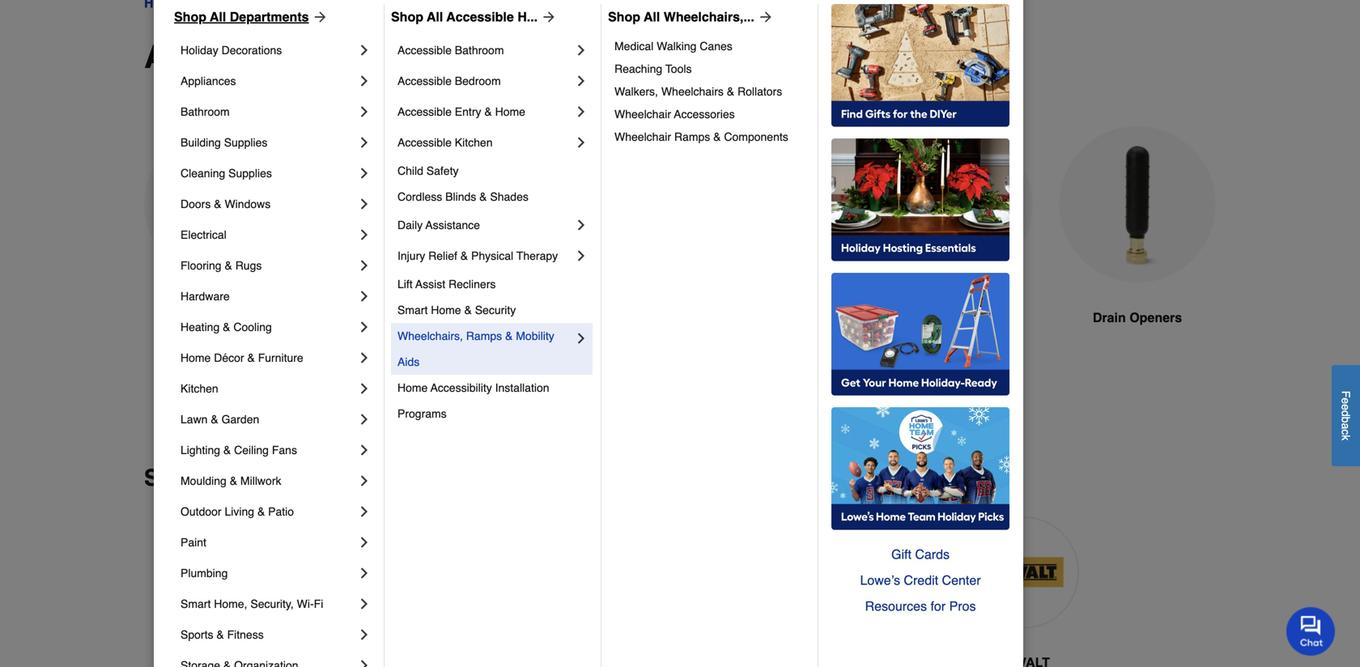 Task type: locate. For each thing, give the bounding box(es) containing it.
ramps down accessories
[[675, 130, 710, 143]]

supplies for building supplies
[[224, 136, 268, 149]]

electrical
[[181, 228, 227, 241]]

1 horizontal spatial augers
[[411, 310, 456, 325]]

1 vertical spatial wheelchair
[[615, 130, 671, 143]]

shop all departments
[[174, 9, 309, 24]]

chevron right image
[[356, 42, 373, 58], [573, 42, 590, 58], [356, 104, 373, 120], [573, 104, 590, 120], [356, 134, 373, 151], [356, 165, 373, 181], [356, 196, 373, 212], [573, 217, 590, 233], [573, 248, 590, 264], [356, 319, 373, 335], [356, 350, 373, 366], [356, 381, 373, 397], [356, 411, 373, 428], [356, 442, 373, 458], [356, 473, 373, 489], [356, 535, 373, 551], [356, 596, 373, 612], [356, 658, 373, 667]]

accessible up accessible bathroom link
[[447, 9, 514, 24]]

0 vertical spatial openers
[[546, 38, 677, 75]]

home down the aids on the bottom of page
[[398, 381, 428, 394]]

2 all from the left
[[427, 9, 443, 24]]

wheelchair accessories link
[[615, 103, 807, 126]]

garden
[[222, 413, 259, 426]]

1 vertical spatial ramps
[[466, 330, 502, 343]]

drain snakes
[[914, 310, 996, 325]]

supplies
[[224, 136, 268, 149], [229, 167, 272, 180]]

smart up sports
[[181, 598, 211, 611]]

arrow right image for shop all wheelchairs,...
[[755, 9, 774, 25]]

supplies up cleaning supplies
[[224, 136, 268, 149]]

0 vertical spatial supplies
[[224, 136, 268, 149]]

2 arrow right image from the left
[[755, 9, 774, 25]]

arrow right image inside shop all departments link
[[309, 9, 328, 25]]

1 horizontal spatial openers
[[1130, 310, 1183, 325]]

chevron right image for building supplies
[[356, 134, 373, 151]]

&
[[421, 38, 445, 75], [727, 85, 735, 98], [485, 105, 492, 118], [714, 130, 721, 143], [480, 190, 487, 203], [214, 198, 222, 211], [461, 249, 468, 262], [225, 259, 232, 272], [464, 304, 472, 317], [632, 310, 641, 325], [223, 321, 230, 334], [505, 330, 513, 343], [247, 351, 255, 364], [211, 413, 218, 426], [223, 444, 231, 457], [230, 475, 237, 488], [257, 505, 265, 518], [217, 628, 224, 641]]

1 horizontal spatial ramps
[[675, 130, 710, 143]]

walkers, wheelchairs & rollators link
[[615, 80, 807, 103]]

machine
[[356, 310, 408, 325]]

& inside wheelchairs, ramps & mobility aids
[[505, 330, 513, 343]]

kitchen up "lawn"
[[181, 382, 218, 395]]

1 vertical spatial supplies
[[229, 167, 272, 180]]

programs
[[398, 407, 447, 420]]

cordless blinds & shades link
[[398, 184, 590, 210]]

gift cards link
[[832, 542, 1010, 568]]

0 horizontal spatial bathroom
[[181, 105, 230, 118]]

chevron right image for kitchen
[[356, 381, 373, 397]]

all for wheelchairs,...
[[644, 9, 660, 24]]

mobility
[[516, 330, 555, 343]]

0 vertical spatial kitchen
[[455, 136, 493, 149]]

shop for shop all accessible h...
[[391, 9, 424, 24]]

1 horizontal spatial kitchen
[[455, 136, 493, 149]]

accessible bedroom
[[398, 75, 501, 87]]

2 e from the top
[[1340, 404, 1353, 410]]

millwork
[[240, 475, 281, 488]]

openers inside 'link'
[[1130, 310, 1183, 325]]

wheelchairs,
[[398, 330, 463, 343]]

lift assist recliners
[[398, 278, 496, 291]]

wheelchair
[[615, 108, 671, 121], [615, 130, 671, 143]]

shop all accessible h... link
[[391, 7, 557, 27]]

lowe's
[[860, 573, 901, 588]]

entry
[[455, 105, 481, 118]]

building
[[181, 136, 221, 149]]

drain for drain cleaners & chemicals
[[537, 310, 570, 325]]

machine augers link
[[327, 126, 484, 366]]

drain inside drain cleaners & chemicals
[[537, 310, 570, 325]]

0 horizontal spatial arrow right image
[[309, 9, 328, 25]]

wheelchair for wheelchair accessories
[[615, 108, 671, 121]]

ramps for wheelchair
[[675, 130, 710, 143]]

machine augers
[[356, 310, 456, 325]]

security
[[475, 304, 516, 317]]

bathroom down appliances
[[181, 105, 230, 118]]

arrow right image inside shop all wheelchairs,... "link"
[[755, 9, 774, 25]]

augers,
[[144, 38, 265, 75]]

holiday
[[181, 44, 218, 57]]

chevron right image for home décor & furniture
[[356, 350, 373, 366]]

k
[[1340, 435, 1353, 441]]

decorations
[[222, 44, 282, 57]]

chat invite button image
[[1287, 607, 1336, 656]]

chevron right image for hardware
[[356, 288, 373, 305]]

& left rollators
[[727, 85, 735, 98]]

patio
[[268, 505, 294, 518]]

accessible up accessible bedroom
[[398, 44, 452, 57]]

chevron right image for daily assistance
[[573, 217, 590, 233]]

2 shop from the left
[[391, 9, 424, 24]]

arrow right image
[[309, 9, 328, 25], [755, 9, 774, 25]]

0 vertical spatial wheelchair
[[615, 108, 671, 121]]

augers for hand augers
[[218, 310, 263, 325]]

1 shop from the left
[[174, 9, 207, 24]]

bathroom inside "link"
[[181, 105, 230, 118]]

chevron right image for holiday decorations
[[356, 42, 373, 58]]

resources for pros
[[865, 599, 976, 614]]

assist
[[416, 278, 446, 291]]

components
[[724, 130, 789, 143]]

child safety
[[398, 164, 459, 177]]

wheelchairs, ramps & mobility aids link
[[398, 323, 573, 375]]

all
[[210, 9, 226, 24], [427, 9, 443, 24], [644, 9, 660, 24]]

plumbing link
[[181, 558, 356, 589]]

& left "mobility"
[[505, 330, 513, 343]]

chevron right image for lighting & ceiling fans
[[356, 442, 373, 458]]

& right sports
[[217, 628, 224, 641]]

2 horizontal spatial all
[[644, 9, 660, 24]]

shop up holiday on the top left of the page
[[174, 9, 207, 24]]

bathroom up "bedroom"
[[455, 44, 504, 57]]

accessible up accessible kitchen
[[398, 105, 452, 118]]

ramps inside wheelchairs, ramps & mobility aids
[[466, 330, 502, 343]]

all inside shop all accessible h... link
[[427, 9, 443, 24]]

get your home holiday-ready. image
[[832, 273, 1010, 396]]

all inside shop all departments link
[[210, 9, 226, 24]]

0 horizontal spatial ramps
[[466, 330, 502, 343]]

3 shop from the left
[[608, 9, 641, 24]]

smart for smart home & security
[[398, 304, 428, 317]]

accessible entry & home
[[398, 105, 526, 118]]

& down wheelchair accessories link
[[714, 130, 721, 143]]

1 all from the left
[[210, 9, 226, 24]]

1 horizontal spatial all
[[427, 9, 443, 24]]

holiday hosting essentials. image
[[832, 138, 1010, 262]]

0 horizontal spatial shop
[[174, 9, 207, 24]]

2 augers from the left
[[411, 310, 456, 325]]

shop inside "link"
[[608, 9, 641, 24]]

child safety link
[[398, 158, 590, 184]]

all up accessible bathroom
[[427, 9, 443, 24]]

a kobalt music wire drain hand auger. image
[[144, 126, 301, 283]]

all inside shop all wheelchairs,... "link"
[[644, 9, 660, 24]]

1 vertical spatial openers
[[1130, 310, 1183, 325]]

0 vertical spatial bathroom
[[455, 44, 504, 57]]

accessible bathroom
[[398, 44, 504, 57]]

1 wheelchair from the top
[[615, 108, 671, 121]]

sports
[[181, 628, 213, 641]]

2 wheelchair from the top
[[615, 130, 671, 143]]

& right cleaners
[[632, 310, 641, 325]]

center
[[942, 573, 981, 588]]

furniture
[[258, 351, 303, 364]]

e up d
[[1340, 398, 1353, 404]]

kitchen
[[455, 136, 493, 149], [181, 382, 218, 395]]

0 horizontal spatial all
[[210, 9, 226, 24]]

& down recliners
[[464, 304, 472, 317]]

e up the b
[[1340, 404, 1353, 410]]

& right décor
[[247, 351, 255, 364]]

home décor & furniture
[[181, 351, 303, 364]]

find gifts for the diyer. image
[[832, 4, 1010, 127]]

drain for drain snakes
[[914, 310, 947, 325]]

2 horizontal spatial shop
[[608, 9, 641, 24]]

moulding & millwork link
[[181, 466, 356, 496]]

1 horizontal spatial shop
[[391, 9, 424, 24]]

kitchen down entry
[[455, 136, 493, 149]]

flooring
[[181, 259, 222, 272]]

chevron right image for accessible kitchen
[[573, 134, 590, 151]]

accessible down accessible bathroom
[[398, 75, 452, 87]]

all for accessible
[[427, 9, 443, 24]]

ceiling
[[234, 444, 269, 457]]

drain inside 'link'
[[1093, 310, 1126, 325]]

0 vertical spatial ramps
[[675, 130, 710, 143]]

chevron right image
[[356, 73, 373, 89], [573, 73, 590, 89], [573, 134, 590, 151], [356, 227, 373, 243], [356, 258, 373, 274], [356, 288, 373, 305], [573, 330, 590, 347], [356, 504, 373, 520], [356, 565, 373, 582], [356, 627, 373, 643]]

credit
[[904, 573, 939, 588]]

cordless
[[398, 190, 442, 203]]

smart down lift
[[398, 304, 428, 317]]

electrical link
[[181, 219, 356, 250]]

wheelchair for wheelchair ramps & components
[[615, 130, 671, 143]]

chevron right image for doors & windows
[[356, 196, 373, 212]]

home down heating
[[181, 351, 211, 364]]

supplies up windows
[[229, 167, 272, 180]]

shop
[[174, 9, 207, 24], [391, 9, 424, 24], [608, 9, 641, 24]]

shop all wheelchairs,... link
[[608, 7, 774, 27]]

0 horizontal spatial augers
[[218, 310, 263, 325]]

c
[[1340, 429, 1353, 435]]

flooring & rugs link
[[181, 250, 356, 281]]

tools
[[666, 62, 692, 75]]

wheelchair down wheelchair accessories
[[615, 130, 671, 143]]

arrow right image up plungers
[[309, 9, 328, 25]]

shop up "augers, plungers & drain openers"
[[391, 9, 424, 24]]

accessible for accessible bathroom
[[398, 44, 452, 57]]

smart
[[398, 304, 428, 317], [181, 598, 211, 611]]

1 vertical spatial smart
[[181, 598, 211, 611]]

3 all from the left
[[644, 9, 660, 24]]

by
[[207, 465, 234, 491]]

gift cards
[[892, 547, 950, 562]]

lawn & garden
[[181, 413, 259, 426]]

fitness
[[227, 628, 264, 641]]

1 vertical spatial bathroom
[[181, 105, 230, 118]]

for
[[931, 599, 946, 614]]

0 horizontal spatial smart
[[181, 598, 211, 611]]

assistance
[[426, 219, 480, 232]]

1 augers from the left
[[218, 310, 263, 325]]

hand
[[183, 310, 215, 325]]

shop up medical at the top left of the page
[[608, 9, 641, 24]]

all up medical at the top left of the page
[[644, 9, 660, 24]]

0 horizontal spatial kitchen
[[181, 382, 218, 395]]

wheelchair down walkers,
[[615, 108, 671, 121]]

1 horizontal spatial arrow right image
[[755, 9, 774, 25]]

e
[[1340, 398, 1353, 404], [1340, 404, 1353, 410]]

all up holiday decorations at the top of page
[[210, 9, 226, 24]]

1 horizontal spatial smart
[[398, 304, 428, 317]]

ramps down smart home & security link on the top left of page
[[466, 330, 502, 343]]

home,
[[214, 598, 247, 611]]

reaching
[[615, 62, 663, 75]]

chevron right image for accessible bedroom
[[573, 73, 590, 89]]

accessible up child safety
[[398, 136, 452, 149]]

chevron right image for smart home, security, wi-fi
[[356, 596, 373, 612]]

0 horizontal spatial openers
[[546, 38, 677, 75]]

drain cleaners & chemicals
[[537, 310, 641, 345]]

0 vertical spatial smart
[[398, 304, 428, 317]]

orange drain snakes. image
[[876, 126, 1033, 283]]

all for departments
[[210, 9, 226, 24]]

arrow right image for shop all departments
[[309, 9, 328, 25]]

dewalt logo. image
[[968, 517, 1079, 628]]

drain cleaners & chemicals link
[[510, 126, 667, 386]]

arrow right image up medical walking canes link
[[755, 9, 774, 25]]

1 arrow right image from the left
[[309, 9, 328, 25]]

& inside drain cleaners & chemicals
[[632, 310, 641, 325]]

shop for shop all wheelchairs,...
[[608, 9, 641, 24]]

supplies for cleaning supplies
[[229, 167, 272, 180]]

chevron right image for flooring & rugs
[[356, 258, 373, 274]]

& left cooling
[[223, 321, 230, 334]]

plungers
[[274, 38, 412, 75]]

f e e d b a c k
[[1340, 391, 1353, 441]]



Task type: vqa. For each thing, say whether or not it's contained in the screenshot.
2nd $22.98 from the left
no



Task type: describe. For each thing, give the bounding box(es) containing it.
medical
[[615, 40, 654, 53]]

f
[[1340, 391, 1353, 398]]

reaching tools link
[[615, 58, 807, 80]]

heating
[[181, 321, 220, 334]]

cleaning
[[181, 167, 225, 180]]

building supplies link
[[181, 127, 356, 158]]

home inside "link"
[[181, 351, 211, 364]]

injury relief & physical therapy
[[398, 249, 558, 262]]

chevron right image for injury relief & physical therapy
[[573, 248, 590, 264]]

windows
[[225, 198, 271, 211]]

b
[[1340, 417, 1353, 423]]

augers for machine augers
[[411, 310, 456, 325]]

drain openers link
[[1059, 126, 1216, 366]]

bedroom
[[455, 75, 501, 87]]

heating & cooling link
[[181, 312, 356, 343]]

holiday decorations link
[[181, 35, 356, 66]]

blinds
[[446, 190, 476, 203]]

chevron right image for accessible bathroom
[[573, 42, 590, 58]]

daily assistance link
[[398, 210, 573, 241]]

& inside "link"
[[247, 351, 255, 364]]

& left ceiling at the bottom left of page
[[223, 444, 231, 457]]

therapy
[[517, 249, 558, 262]]

daily
[[398, 219, 423, 232]]

chevron right image for cleaning supplies
[[356, 165, 373, 181]]

chevron right image for outdoor living & patio
[[356, 504, 373, 520]]

smart home & security link
[[398, 297, 590, 323]]

& left patio
[[257, 505, 265, 518]]

walkers, wheelchairs & rollators
[[615, 85, 783, 98]]

1 e from the top
[[1340, 398, 1353, 404]]

gift
[[892, 547, 912, 562]]

resources for pros link
[[832, 594, 1010, 620]]

drain snakes link
[[876, 126, 1033, 366]]

chevron right image for sports & fitness
[[356, 627, 373, 643]]

home inside home accessibility installation programs
[[398, 381, 428, 394]]

décor
[[214, 351, 244, 364]]

paint link
[[181, 527, 356, 558]]

& right entry
[[485, 105, 492, 118]]

cobra logo. image
[[556, 517, 667, 628]]

h...
[[518, 9, 538, 24]]

wheelchairs,...
[[664, 9, 755, 24]]

home down "lift assist recliners"
[[431, 304, 461, 317]]

accessible bathroom link
[[398, 35, 573, 66]]

home accessibility installation programs link
[[398, 375, 590, 427]]

appliances
[[181, 75, 236, 87]]

doors
[[181, 198, 211, 211]]

lawn & garden link
[[181, 404, 356, 435]]

1 horizontal spatial bathroom
[[455, 44, 504, 57]]

ramps for wheelchairs,
[[466, 330, 502, 343]]

moulding & millwork
[[181, 475, 281, 488]]

cleaning supplies link
[[181, 158, 356, 189]]

doors & windows
[[181, 198, 271, 211]]

lawn
[[181, 413, 208, 426]]

chevron right image for bathroom
[[356, 104, 373, 120]]

chevron right image for paint
[[356, 535, 373, 551]]

chevron right image for electrical
[[356, 227, 373, 243]]

shop by brand
[[144, 465, 305, 491]]

plumbing
[[181, 567, 228, 580]]

building supplies
[[181, 136, 268, 149]]

brand
[[240, 465, 305, 491]]

wheelchair ramps & components
[[615, 130, 789, 143]]

& right relief at the top of page
[[461, 249, 468, 262]]

home up accessible kitchen link
[[495, 105, 526, 118]]

appliances link
[[181, 66, 356, 96]]

safety
[[427, 164, 459, 177]]

chemicals
[[556, 330, 621, 345]]

1 vertical spatial kitchen
[[181, 382, 218, 395]]

accessible for accessible bedroom
[[398, 75, 452, 87]]

recliners
[[449, 278, 496, 291]]

hand augers
[[183, 310, 263, 325]]

accessible for accessible kitchen
[[398, 136, 452, 149]]

smart for smart home, security, wi-fi
[[181, 598, 211, 611]]

heating & cooling
[[181, 321, 272, 334]]

paint
[[181, 536, 206, 549]]

korky logo. image
[[831, 517, 942, 628]]

chevron right image for moulding & millwork
[[356, 473, 373, 489]]

& right "lawn"
[[211, 413, 218, 426]]

zep logo. image
[[281, 517, 393, 628]]

& left millwork on the bottom left
[[230, 475, 237, 488]]

lowe's home team holiday picks. image
[[832, 407, 1010, 530]]

accessible for accessible entry & home
[[398, 105, 452, 118]]

& right blinds
[[480, 190, 487, 203]]

cards
[[915, 547, 950, 562]]

chevron right image for appliances
[[356, 73, 373, 89]]

a black rubber plunger. image
[[693, 126, 850, 284]]

cleaners
[[573, 310, 628, 325]]

kitchen link
[[181, 373, 356, 404]]

sports & fitness
[[181, 628, 264, 641]]

chevron right image for plumbing
[[356, 565, 373, 582]]

living
[[225, 505, 254, 518]]

aids
[[398, 356, 420, 369]]

medical walking canes link
[[615, 35, 807, 58]]

& right doors
[[214, 198, 222, 211]]

outdoor
[[181, 505, 222, 518]]

smart home & security
[[398, 304, 516, 317]]

hardware link
[[181, 281, 356, 312]]

cordless blinds & shades
[[398, 190, 529, 203]]

shop for shop all departments
[[174, 9, 207, 24]]

d
[[1340, 410, 1353, 417]]

chevron right image for lawn & garden
[[356, 411, 373, 428]]

a brass craft music wire machine auger. image
[[327, 126, 484, 284]]

lift
[[398, 278, 413, 291]]

fans
[[272, 444, 297, 457]]

lighting & ceiling fans link
[[181, 435, 356, 466]]

shop all departments link
[[174, 7, 328, 27]]

walking
[[657, 40, 697, 53]]

shop all accessible h...
[[391, 9, 538, 24]]

arrow right image
[[538, 9, 557, 25]]

flooring & rugs
[[181, 259, 262, 272]]

resources
[[865, 599, 927, 614]]

walkers,
[[615, 85, 658, 98]]

& left rugs
[[225, 259, 232, 272]]

f e e d b a c k button
[[1332, 365, 1361, 466]]

chevron right image for heating & cooling
[[356, 319, 373, 335]]

a yellow jug of drano commercial line drain cleaner. image
[[510, 126, 667, 283]]

shades
[[490, 190, 529, 203]]

fi
[[314, 598, 323, 611]]

relief
[[429, 249, 458, 262]]

canes
[[700, 40, 733, 53]]

injury relief & physical therapy link
[[398, 241, 573, 271]]

accessible entry & home link
[[398, 96, 573, 127]]

departments
[[230, 9, 309, 24]]

a cobra rubber bladder with brass fitting. image
[[1059, 126, 1216, 283]]

installation
[[495, 381, 550, 394]]

augers, plungers & drain openers
[[144, 38, 677, 75]]

chevron right image for accessible entry & home
[[573, 104, 590, 120]]

doors & windows link
[[181, 189, 356, 219]]

smart home, security, wi-fi link
[[181, 589, 356, 620]]

chevron right image for wheelchairs, ramps & mobility aids
[[573, 330, 590, 347]]

wheelchair ramps & components link
[[615, 126, 807, 148]]

drain for drain openers
[[1093, 310, 1126, 325]]

& down shop all accessible h...
[[421, 38, 445, 75]]



